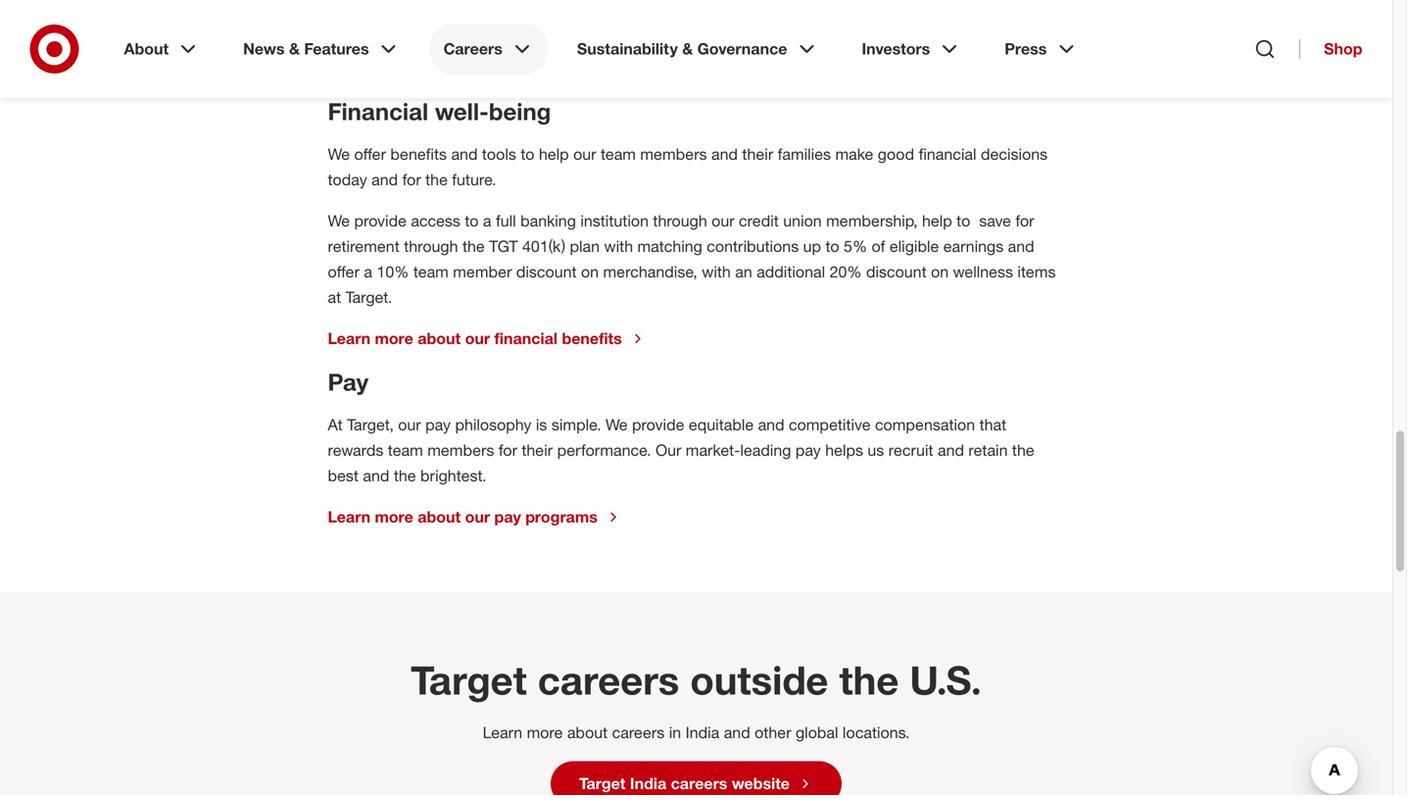 Task type: locate. For each thing, give the bounding box(es) containing it.
pay down the competitive
[[796, 441, 821, 460]]

learn more about our financial benefits link
[[328, 329, 646, 348]]

2 discount from the left
[[867, 262, 927, 281]]

&
[[289, 39, 300, 58], [683, 39, 693, 58]]

1 vertical spatial benefits
[[391, 145, 447, 164]]

through
[[653, 211, 708, 230], [404, 237, 458, 256]]

& left governance on the top of page
[[683, 39, 693, 58]]

1 horizontal spatial target
[[579, 774, 626, 793]]

locations.
[[843, 723, 910, 742]]

team inside we offer benefits and tools to help our team members and their families make good financial decisions today and for the future.
[[601, 145, 636, 164]]

help down the "being" at the top of the page
[[539, 145, 569, 164]]

2 vertical spatial for
[[499, 441, 518, 460]]

and up "items"
[[1008, 237, 1035, 256]]

members inside "at target, our pay philosophy is simple. we provide equitable and competitive compensation that rewards team members for their performance. our market-leading pay helps us recruit and retain the best and the brightest."
[[428, 441, 494, 460]]

we up retirement
[[328, 211, 350, 230]]

1 horizontal spatial &
[[683, 39, 693, 58]]

0 vertical spatial help
[[539, 145, 569, 164]]

to up earnings
[[957, 211, 971, 230]]

and down compensation
[[938, 441, 965, 460]]

1 horizontal spatial discount
[[867, 262, 927, 281]]

1 vertical spatial members
[[428, 441, 494, 460]]

on down eligible
[[931, 262, 949, 281]]

team right 10%
[[414, 262, 449, 281]]

access
[[411, 211, 461, 230]]

0 horizontal spatial provide
[[354, 211, 407, 230]]

for
[[403, 170, 421, 189], [1016, 211, 1035, 230], [499, 441, 518, 460]]

contributions
[[707, 237, 799, 256]]

0 vertical spatial their
[[743, 145, 774, 164]]

learn inside learn more about our financial benefits link
[[328, 329, 371, 348]]

pay
[[426, 415, 451, 434], [796, 441, 821, 460], [495, 507, 521, 526]]

pay left programs
[[495, 507, 521, 526]]

0 vertical spatial target
[[411, 656, 527, 704]]

0 vertical spatial we
[[328, 145, 350, 164]]

0 horizontal spatial india
[[630, 774, 667, 793]]

0 horizontal spatial financial
[[495, 329, 558, 348]]

& right news
[[289, 39, 300, 58]]

with down the institution
[[604, 237, 633, 256]]

learn inside learn more about our pay programs link
[[328, 507, 371, 526]]

on
[[581, 262, 599, 281], [931, 262, 949, 281]]

discount
[[517, 262, 577, 281], [867, 262, 927, 281]]

target india careers website
[[579, 774, 790, 793]]

website
[[732, 774, 790, 793]]

with
[[604, 237, 633, 256], [702, 262, 731, 281]]

banking
[[521, 211, 576, 230]]

1 horizontal spatial a
[[483, 211, 492, 230]]

our
[[656, 441, 682, 460]]

at
[[328, 288, 341, 307]]

discount down eligible
[[867, 262, 927, 281]]

0 vertical spatial members
[[641, 145, 707, 164]]

0 horizontal spatial help
[[539, 145, 569, 164]]

team inside we provide access to a full banking institution through our credit union membership, help to  save for retirement through the tgt 401(k) plan with matching contributions up to 5% of eligible earnings and offer a 10% team member discount on merchandise, with an additional 20% discount on wellness items at target.
[[414, 262, 449, 281]]

1 horizontal spatial with
[[702, 262, 731, 281]]

help inside we provide access to a full banking institution through our credit union membership, help to  save for retirement through the tgt 401(k) plan with matching contributions up to 5% of eligible earnings and offer a 10% team member discount on merchandise, with an additional 20% discount on wellness items at target.
[[923, 211, 953, 230]]

we inside we offer benefits and tools to help our team members and their families make good financial decisions today and for the future.
[[328, 145, 350, 164]]

financial
[[919, 145, 977, 164], [495, 329, 558, 348]]

about for financial
[[418, 329, 461, 348]]

1 vertical spatial india
[[630, 774, 667, 793]]

for down philosophy
[[499, 441, 518, 460]]

team
[[601, 145, 636, 164], [414, 262, 449, 281], [388, 441, 423, 460]]

our up the institution
[[574, 145, 597, 164]]

2 vertical spatial team
[[388, 441, 423, 460]]

decisions
[[981, 145, 1048, 164]]

0 horizontal spatial a
[[364, 262, 373, 281]]

1 vertical spatial with
[[702, 262, 731, 281]]

0 vertical spatial team
[[601, 145, 636, 164]]

through down access
[[404, 237, 458, 256]]

institution
[[581, 211, 649, 230]]

for up "items"
[[1016, 211, 1035, 230]]

members up the brightest.
[[428, 441, 494, 460]]

we inside we provide access to a full banking institution through our credit union membership, help to  save for retirement through the tgt 401(k) plan with matching contributions up to 5% of eligible earnings and offer a 10% team member discount on merchandise, with an additional 20% discount on wellness items at target.
[[328, 211, 350, 230]]

and left other
[[724, 723, 751, 742]]

0 horizontal spatial &
[[289, 39, 300, 58]]

1 vertical spatial provide
[[632, 415, 685, 434]]

features
[[304, 39, 369, 58]]

their down the is
[[522, 441, 553, 460]]

careers left in
[[612, 723, 665, 742]]

a left 10%
[[364, 262, 373, 281]]

about down member
[[418, 329, 461, 348]]

team up the institution
[[601, 145, 636, 164]]

target for target india careers website
[[579, 774, 626, 793]]

target.
[[346, 288, 392, 307]]

we up "performance."
[[606, 415, 628, 434]]

1 on from the left
[[581, 262, 599, 281]]

1 horizontal spatial members
[[641, 145, 707, 164]]

about left in
[[567, 723, 608, 742]]

1 horizontal spatial their
[[743, 145, 774, 164]]

1 horizontal spatial pay
[[495, 507, 521, 526]]

more for learn more about careers in india and other global locations.
[[527, 723, 563, 742]]

investors
[[862, 39, 931, 58]]

sustainability & governance
[[577, 39, 788, 58]]

about link
[[110, 24, 214, 75]]

0 horizontal spatial discount
[[517, 262, 577, 281]]

0 vertical spatial benefits
[[573, 58, 633, 77]]

items
[[1018, 262, 1056, 281]]

about down the brightest.
[[418, 507, 461, 526]]

members
[[641, 145, 707, 164], [428, 441, 494, 460]]

we for we offer benefits and tools to help our team members and their families make good financial decisions today and for the future.
[[328, 145, 350, 164]]

our inside we provide access to a full banking institution through our credit union membership, help to  save for retirement through the tgt 401(k) plan with matching contributions up to 5% of eligible earnings and offer a 10% team member discount on merchandise, with an additional 20% discount on wellness items at target.
[[712, 211, 735, 230]]

2 on from the left
[[931, 262, 949, 281]]

target for target careers outside the u.s.
[[411, 656, 527, 704]]

the right retain
[[1013, 441, 1035, 460]]

about
[[418, 58, 461, 77], [418, 329, 461, 348], [418, 507, 461, 526], [567, 723, 608, 742]]

member
[[453, 262, 512, 281]]

careers
[[538, 656, 680, 704], [612, 723, 665, 742], [671, 774, 728, 793]]

market-
[[686, 441, 741, 460]]

0 horizontal spatial target
[[411, 656, 527, 704]]

team down target,
[[388, 441, 423, 460]]

1 vertical spatial offer
[[328, 262, 360, 281]]

provide
[[354, 211, 407, 230], [632, 415, 685, 434]]

to
[[521, 145, 535, 164], [465, 211, 479, 230], [957, 211, 971, 230], [826, 237, 840, 256]]

0 vertical spatial pay
[[426, 415, 451, 434]]

retirement
[[328, 237, 400, 256]]

2 horizontal spatial for
[[1016, 211, 1035, 230]]

the left the brightest.
[[394, 466, 416, 485]]

0 horizontal spatial pay
[[426, 415, 451, 434]]

financial right good
[[919, 145, 977, 164]]

we
[[328, 145, 350, 164], [328, 211, 350, 230], [606, 415, 628, 434]]

a
[[483, 211, 492, 230], [364, 262, 373, 281]]

the up member
[[463, 237, 485, 256]]

india right in
[[686, 723, 720, 742]]

more for learn more about our education benefits
[[375, 58, 413, 77]]

1 horizontal spatial india
[[686, 723, 720, 742]]

0 vertical spatial through
[[653, 211, 708, 230]]

0 vertical spatial provide
[[354, 211, 407, 230]]

with left an
[[702, 262, 731, 281]]

us
[[868, 441, 885, 460]]

of
[[872, 237, 886, 256]]

on down plan
[[581, 262, 599, 281]]

we up "today"
[[328, 145, 350, 164]]

shop
[[1325, 39, 1363, 58]]

members up the institution
[[641, 145, 707, 164]]

eligible
[[890, 237, 939, 256]]

target
[[411, 656, 527, 704], [579, 774, 626, 793]]

sustainability & governance link
[[564, 24, 833, 75]]

for inside "at target, our pay philosophy is simple. we provide equitable and competitive compensation that rewards team members for their performance. our market-leading pay helps us recruit and retain the best and the brightest."
[[499, 441, 518, 460]]

1 vertical spatial through
[[404, 237, 458, 256]]

1 vertical spatial team
[[414, 262, 449, 281]]

0 horizontal spatial their
[[522, 441, 553, 460]]

performance.
[[557, 441, 651, 460]]

provide up our in the left bottom of the page
[[632, 415, 685, 434]]

their left families
[[743, 145, 774, 164]]

for inside we provide access to a full banking institution through our credit union membership, help to  save for retirement through the tgt 401(k) plan with matching contributions up to 5% of eligible earnings and offer a 10% team member discount on merchandise, with an additional 20% discount on wellness items at target.
[[1016, 211, 1035, 230]]

to right tools
[[521, 145, 535, 164]]

0 horizontal spatial for
[[403, 170, 421, 189]]

india down learn more about careers in india and other global locations.
[[630, 774, 667, 793]]

recruit
[[889, 441, 934, 460]]

make
[[836, 145, 874, 164]]

2 & from the left
[[683, 39, 693, 58]]

2 vertical spatial we
[[606, 415, 628, 434]]

0 horizontal spatial on
[[581, 262, 599, 281]]

provide inside we provide access to a full banking institution through our credit union membership, help to  save for retirement through the tgt 401(k) plan with matching contributions up to 5% of eligible earnings and offer a 10% team member discount on merchandise, with an additional 20% discount on wellness items at target.
[[354, 211, 407, 230]]

1 discount from the left
[[517, 262, 577, 281]]

1 horizontal spatial financial
[[919, 145, 977, 164]]

in
[[669, 723, 681, 742]]

pay up the brightest.
[[426, 415, 451, 434]]

0 vertical spatial for
[[403, 170, 421, 189]]

5%
[[844, 237, 868, 256]]

1 horizontal spatial for
[[499, 441, 518, 460]]

1 vertical spatial pay
[[796, 441, 821, 460]]

tools
[[482, 145, 517, 164]]

0 vertical spatial financial
[[919, 145, 977, 164]]

careers down learn more about careers in india and other global locations.
[[671, 774, 728, 793]]

discount down 401(k)
[[517, 262, 577, 281]]

1 vertical spatial target
[[579, 774, 626, 793]]

to left full
[[465, 211, 479, 230]]

0 vertical spatial offer
[[354, 145, 386, 164]]

2 vertical spatial benefits
[[562, 329, 622, 348]]

and left families
[[712, 145, 738, 164]]

and
[[451, 145, 478, 164], [712, 145, 738, 164], [372, 170, 398, 189], [1008, 237, 1035, 256], [758, 415, 785, 434], [938, 441, 965, 460], [363, 466, 390, 485], [724, 723, 751, 742]]

0 vertical spatial with
[[604, 237, 633, 256]]

0 horizontal spatial members
[[428, 441, 494, 460]]

careers up in
[[538, 656, 680, 704]]

for up access
[[403, 170, 421, 189]]

learn inside learn more about our education benefits link
[[328, 58, 371, 77]]

more for learn more about our pay programs
[[375, 507, 413, 526]]

benefits down financial well-being
[[391, 145, 447, 164]]

target india careers website link
[[551, 761, 842, 795]]

about up financial well-being
[[418, 58, 461, 77]]

2 vertical spatial pay
[[495, 507, 521, 526]]

offer up the at
[[328, 262, 360, 281]]

and down rewards
[[363, 466, 390, 485]]

provide up retirement
[[354, 211, 407, 230]]

other
[[755, 723, 792, 742]]

benefits right education
[[573, 58, 633, 77]]

india inside target india careers website link
[[630, 774, 667, 793]]

through up matching
[[653, 211, 708, 230]]

help inside we offer benefits and tools to help our team members and their families make good financial decisions today and for the future.
[[539, 145, 569, 164]]

benefits up simple.
[[562, 329, 622, 348]]

the up locations.
[[840, 656, 899, 704]]

financial down member
[[495, 329, 558, 348]]

provide inside "at target, our pay philosophy is simple. we provide equitable and competitive compensation that rewards team members for their performance. our market-leading pay helps us recruit and retain the best and the brightest."
[[632, 415, 685, 434]]

and inside we provide access to a full banking institution through our credit union membership, help to  save for retirement through the tgt 401(k) plan with matching contributions up to 5% of eligible earnings and offer a 10% team member discount on merchandise, with an additional 20% discount on wellness items at target.
[[1008, 237, 1035, 256]]

financial
[[328, 97, 429, 125]]

learn for learn more about careers in india and other global locations.
[[483, 723, 523, 742]]

a left full
[[483, 211, 492, 230]]

1 vertical spatial help
[[923, 211, 953, 230]]

1 vertical spatial their
[[522, 441, 553, 460]]

2 horizontal spatial pay
[[796, 441, 821, 460]]

1 horizontal spatial on
[[931, 262, 949, 281]]

offer
[[354, 145, 386, 164], [328, 262, 360, 281]]

1 horizontal spatial help
[[923, 211, 953, 230]]

1 horizontal spatial provide
[[632, 415, 685, 434]]

offer up "today"
[[354, 145, 386, 164]]

our right target,
[[398, 415, 421, 434]]

1 vertical spatial for
[[1016, 211, 1035, 230]]

merchandise,
[[603, 262, 698, 281]]

1 & from the left
[[289, 39, 300, 58]]

the left future. at the top
[[426, 170, 448, 189]]

2 vertical spatial careers
[[671, 774, 728, 793]]

target careers outside the u.s.
[[411, 656, 982, 704]]

our left credit
[[712, 211, 735, 230]]

learn
[[328, 58, 371, 77], [328, 329, 371, 348], [328, 507, 371, 526], [483, 723, 523, 742]]

help up eligible
[[923, 211, 953, 230]]

benefits inside we offer benefits and tools to help our team members and their families make good financial decisions today and for the future.
[[391, 145, 447, 164]]

1 vertical spatial we
[[328, 211, 350, 230]]

pay
[[328, 368, 382, 396]]

at
[[328, 415, 343, 434]]



Task type: describe. For each thing, give the bounding box(es) containing it.
0 vertical spatial india
[[686, 723, 720, 742]]

an
[[736, 262, 753, 281]]

shop link
[[1300, 39, 1363, 59]]

1 horizontal spatial through
[[653, 211, 708, 230]]

programs
[[526, 507, 598, 526]]

for inside we offer benefits and tools to help our team members and their families make good financial decisions today and for the future.
[[403, 170, 421, 189]]

simple.
[[552, 415, 601, 434]]

learn for learn more about our education benefits
[[328, 58, 371, 77]]

20%
[[830, 262, 862, 281]]

our down member
[[465, 329, 490, 348]]

additional
[[757, 262, 826, 281]]

we offer benefits and tools to help our team members and their families make good financial decisions today and for the future.
[[328, 145, 1048, 189]]

philosophy
[[455, 415, 532, 434]]

learn for learn more about our pay programs
[[328, 507, 371, 526]]

up
[[804, 237, 822, 256]]

more for learn more about our financial benefits
[[375, 329, 413, 348]]

target,
[[347, 415, 394, 434]]

1 vertical spatial financial
[[495, 329, 558, 348]]

about for in
[[567, 723, 608, 742]]

0 horizontal spatial through
[[404, 237, 458, 256]]

1 vertical spatial careers
[[612, 723, 665, 742]]

learn more about our pay programs
[[328, 507, 598, 526]]

our inside "at target, our pay philosophy is simple. we provide equitable and competitive compensation that rewards team members for their performance. our market-leading pay helps us recruit and retain the best and the brightest."
[[398, 415, 421, 434]]

being
[[489, 97, 551, 125]]

our up well-
[[465, 58, 490, 77]]

learn more about careers in india and other global locations.
[[483, 723, 910, 742]]

earnings
[[944, 237, 1004, 256]]

good
[[878, 145, 915, 164]]

membership,
[[827, 211, 918, 230]]

compensation
[[875, 415, 976, 434]]

benefits for financial
[[562, 329, 622, 348]]

0 vertical spatial careers
[[538, 656, 680, 704]]

their inside "at target, our pay philosophy is simple. we provide equitable and competitive compensation that rewards team members for their performance. our market-leading pay helps us recruit and retain the best and the brightest."
[[522, 441, 553, 460]]

learn more about our education benefits link
[[328, 58, 657, 78]]

future.
[[452, 170, 497, 189]]

10%
[[377, 262, 409, 281]]

matching
[[638, 237, 703, 256]]

learn more about our pay programs link
[[328, 507, 621, 527]]

tgt
[[489, 237, 518, 256]]

rewards
[[328, 441, 384, 460]]

press link
[[991, 24, 1092, 75]]

news & features link
[[230, 24, 414, 75]]

helps
[[826, 441, 864, 460]]

careers
[[444, 39, 503, 58]]

to right up
[[826, 237, 840, 256]]

our inside we offer benefits and tools to help our team members and their families make good financial decisions today and for the future.
[[574, 145, 597, 164]]

union
[[784, 211, 822, 230]]

full
[[496, 211, 516, 230]]

today
[[328, 170, 367, 189]]

offer inside we provide access to a full banking institution through our credit union membership, help to  save for retirement through the tgt 401(k) plan with matching contributions up to 5% of eligible earnings and offer a 10% team member discount on merchandise, with an additional 20% discount on wellness items at target.
[[328, 262, 360, 281]]

and up future. at the top
[[451, 145, 478, 164]]

0 horizontal spatial with
[[604, 237, 633, 256]]

their inside we offer benefits and tools to help our team members and their families make good financial decisions today and for the future.
[[743, 145, 774, 164]]

investors link
[[848, 24, 976, 75]]

financial inside we offer benefits and tools to help our team members and their families make good financial decisions today and for the future.
[[919, 145, 977, 164]]

global
[[796, 723, 839, 742]]

members inside we offer benefits and tools to help our team members and their families make good financial decisions today and for the future.
[[641, 145, 707, 164]]

is
[[536, 415, 547, 434]]

learn more about our financial benefits
[[328, 329, 622, 348]]

sustainability
[[577, 39, 678, 58]]

we for we provide access to a full banking institution through our credit union membership, help to  save for retirement through the tgt 401(k) plan with matching contributions up to 5% of eligible earnings and offer a 10% team member discount on merchandise, with an additional 20% discount on wellness items at target.
[[328, 211, 350, 230]]

& for features
[[289, 39, 300, 58]]

about for pay
[[418, 507, 461, 526]]

brightest.
[[421, 466, 487, 485]]

that
[[980, 415, 1007, 434]]

the inside we provide access to a full banking institution through our credit union membership, help to  save for retirement through the tgt 401(k) plan with matching contributions up to 5% of eligible earnings and offer a 10% team member discount on merchandise, with an additional 20% discount on wellness items at target.
[[463, 237, 485, 256]]

families
[[778, 145, 831, 164]]

competitive
[[789, 415, 871, 434]]

plan
[[570, 237, 600, 256]]

credit
[[739, 211, 779, 230]]

and right "today"
[[372, 170, 398, 189]]

news
[[243, 39, 285, 58]]

0 vertical spatial a
[[483, 211, 492, 230]]

learn more about our education benefits
[[328, 58, 633, 77]]

we inside "at target, our pay philosophy is simple. we provide equitable and competitive compensation that rewards team members for their performance. our market-leading pay helps us recruit and retain the best and the brightest."
[[606, 415, 628, 434]]

we provide access to a full banking institution through our credit union membership, help to  save for retirement through the tgt 401(k) plan with matching contributions up to 5% of eligible earnings and offer a 10% team member discount on merchandise, with an additional 20% discount on wellness items at target.
[[328, 211, 1056, 307]]

about
[[124, 39, 169, 58]]

401(k)
[[523, 237, 566, 256]]

press
[[1005, 39, 1047, 58]]

1 vertical spatial a
[[364, 262, 373, 281]]

equitable
[[689, 415, 754, 434]]

& for governance
[[683, 39, 693, 58]]

at target, our pay philosophy is simple. we provide equitable and competitive compensation that rewards team members for their performance. our market-leading pay helps us recruit and retain the best and the brightest.
[[328, 415, 1035, 485]]

news & features
[[243, 39, 369, 58]]

leading
[[741, 441, 792, 460]]

and up leading
[[758, 415, 785, 434]]

financial well-being
[[328, 97, 558, 125]]

education
[[495, 58, 569, 77]]

our down the brightest.
[[465, 507, 490, 526]]

outside
[[691, 656, 829, 704]]

the inside we offer benefits and tools to help our team members and their families make good financial decisions today and for the future.
[[426, 170, 448, 189]]

careers link
[[430, 24, 548, 75]]

team inside "at target, our pay philosophy is simple. we provide equitable and competitive compensation that rewards team members for their performance. our market-leading pay helps us recruit and retain the best and the brightest."
[[388, 441, 423, 460]]

retain
[[969, 441, 1008, 460]]

about for education
[[418, 58, 461, 77]]

u.s.
[[910, 656, 982, 704]]

learn for learn more about our financial benefits
[[328, 329, 371, 348]]

offer inside we offer benefits and tools to help our team members and their families make good financial decisions today and for the future.
[[354, 145, 386, 164]]

best
[[328, 466, 359, 485]]

governance
[[698, 39, 788, 58]]

to inside we offer benefits and tools to help our team members and their families make good financial decisions today and for the future.
[[521, 145, 535, 164]]

well-
[[435, 97, 489, 125]]

benefits for education
[[573, 58, 633, 77]]

wellness
[[953, 262, 1014, 281]]



Task type: vqa. For each thing, say whether or not it's contained in the screenshot.
the contributions
yes



